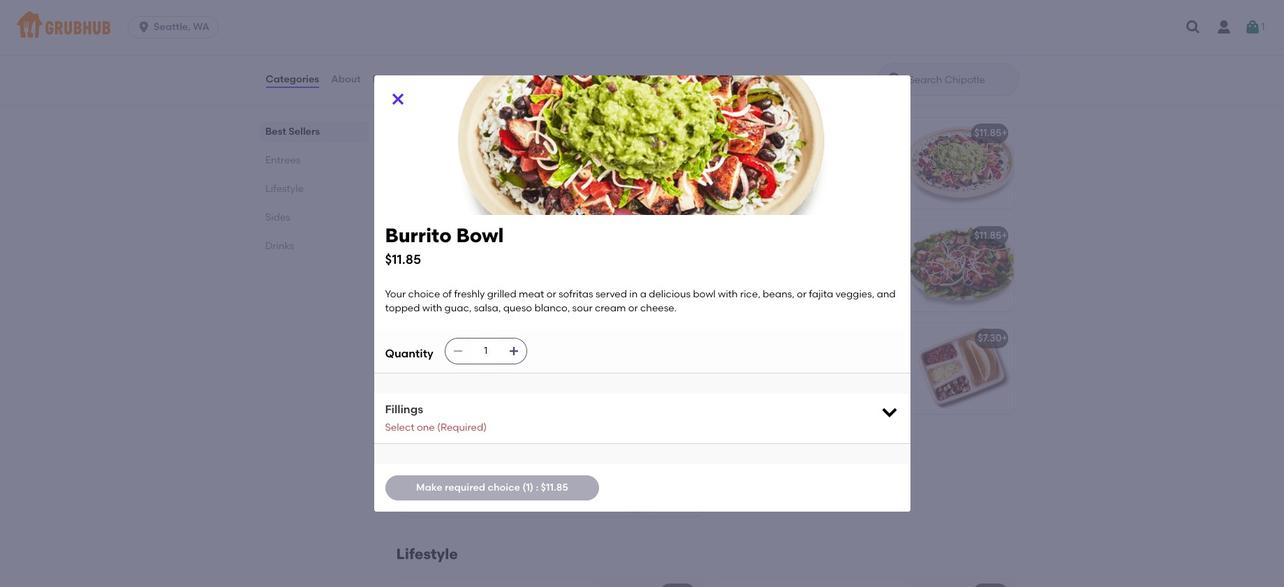 Task type: locate. For each thing, give the bounding box(es) containing it.
0 vertical spatial salsa,
[[831, 192, 858, 204]]

lifestyle up sides
[[265, 183, 303, 195]]

a inside your choice of freshly grilled meat, sofritas, or guacamole, and up to five toppings served in a soft or hard-shell tortilla.
[[515, 384, 522, 396]]

1 vertical spatial queso
[[503, 302, 532, 314]]

1 vertical spatial blanco,
[[535, 302, 570, 314]]

0 vertical spatial sour
[[758, 207, 779, 219]]

kid's quesadilla image
[[596, 426, 701, 517]]

0 horizontal spatial meat,
[[454, 264, 482, 276]]

0 horizontal spatial sofritas
[[484, 264, 519, 276]]

one
[[417, 422, 435, 434]]

1 vertical spatial kid's
[[483, 469, 504, 481]]

quesadilla image
[[596, 221, 701, 312]]

0 vertical spatial rice,
[[743, 178, 763, 190]]

kid's
[[835, 395, 855, 407], [483, 469, 504, 481]]

1 vertical spatial grilled
[[487, 288, 517, 300]]

of left rice
[[462, 455, 472, 467]]

grilled
[[823, 150, 852, 162], [487, 288, 517, 300], [510, 355, 539, 367]]

lifestyle down make
[[396, 546, 458, 563]]

0 vertical spatial meat
[[854, 150, 880, 162]]

sofritas down burrito bowl
[[721, 164, 755, 176]]

$7.30 +
[[978, 333, 1008, 345]]

topped
[[742, 192, 777, 204], [385, 302, 420, 314]]

your choice of meat, guacamole or queso, and two toppings to go with a pair of crispy corn or soft flour tortillas.includes fruit or kid's chips and organic juice or milk.
[[721, 353, 895, 421]]

1 vertical spatial bowl
[[457, 223, 504, 247]]

0 horizontal spatial topped
[[385, 302, 420, 314]]

0 horizontal spatial bowl
[[457, 223, 504, 247]]

0 horizontal spatial sour
[[573, 302, 593, 314]]

lifestyle
[[265, 183, 303, 195], [396, 546, 458, 563]]

salsa,
[[831, 192, 858, 204], [474, 302, 501, 314]]

your up sofritas,
[[408, 355, 428, 367]]

1 horizontal spatial bowl
[[755, 130, 779, 142]]

chips down flour on the bottom right of the page
[[858, 395, 883, 407]]

five
[[408, 384, 424, 396]]

0 horizontal spatial juice
[[447, 484, 469, 495]]

burrito inside burrito bowl $11.85
[[385, 223, 452, 247]]

salad image
[[909, 221, 1014, 312]]

quesadilla up cheese
[[408, 230, 460, 242]]

0 vertical spatial guac,
[[801, 192, 828, 204]]

your inside your choice of freshly grilled meat, sofritas, or guacamole, and up to five toppings served in a soft or hard-shell tortilla.
[[408, 355, 428, 367]]

1 horizontal spatial delicious
[[811, 164, 853, 176]]

chips up '(1)'
[[506, 469, 531, 481]]

0 vertical spatial organic
[[742, 409, 778, 421]]

0 horizontal spatial milk.
[[483, 484, 505, 495]]

includes
[[408, 469, 447, 481]]

of up the two
[[778, 353, 787, 364]]

to right up
[[555, 369, 564, 381]]

svg image
[[1245, 19, 1262, 36], [389, 91, 406, 107]]

in inside cheese in a flour tortilla with your choice of meat, sofritas or fajita veggies and three included sides.
[[446, 250, 454, 262]]

veggies,
[[838, 178, 877, 190], [836, 288, 875, 300]]

1 horizontal spatial entrees
[[396, 85, 451, 103]]

0 vertical spatial juice
[[781, 409, 803, 421]]

a inside your choice of meat, guacamole or queso, and two toppings to go with a pair of crispy corn or soft flour tortillas.includes fruit or kid's chips and organic juice or milk.
[[889, 367, 895, 379]]

$11.85 + for salad image at the right of the page
[[975, 230, 1008, 242]]

best for best sellers
[[265, 126, 286, 138]]

corn
[[784, 381, 805, 393]]

bowl for burrito bowl
[[755, 130, 779, 142]]

served
[[758, 164, 789, 176], [596, 288, 627, 300], [471, 384, 502, 396]]

of down burrito bowl
[[778, 150, 787, 162]]

+
[[689, 127, 695, 139], [1002, 127, 1008, 139], [1002, 230, 1008, 242], [1002, 333, 1008, 345], [689, 435, 695, 447]]

burrito for burrito bowl $11.85
[[385, 223, 452, 247]]

1 horizontal spatial meat,
[[541, 355, 569, 367]]

served down burrito bowl
[[758, 164, 789, 176]]

of inside your choice of freshly grilled meat, sofritas, or guacamole, and up to five toppings served in a soft or hard-shell tortilla.
[[465, 355, 474, 367]]

(required)
[[437, 422, 487, 434]]

queso,
[[721, 367, 752, 379]]

best left sellers
[[265, 126, 286, 138]]

1 vertical spatial best
[[265, 126, 286, 138]]

juice
[[781, 409, 803, 421], [447, 484, 469, 495]]

seller
[[749, 113, 772, 123]]

to left go
[[840, 367, 849, 379]]

1 horizontal spatial guac,
[[801, 192, 828, 204]]

0 vertical spatial cheese.
[[826, 207, 863, 219]]

sofritas,
[[408, 369, 445, 381]]

1 vertical spatial chips
[[506, 469, 531, 481]]

toppings
[[795, 367, 837, 379], [427, 384, 468, 396]]

2 vertical spatial freshly
[[477, 355, 507, 367]]

1 horizontal spatial lifestyle
[[396, 546, 458, 563]]

fillings
[[385, 403, 423, 417]]

meat, up up
[[541, 355, 569, 367]]

juice down the corn
[[781, 409, 803, 421]]

0 vertical spatial svg image
[[1245, 19, 1262, 36]]

guacamole,
[[459, 369, 516, 381]]

a inside cheese in a flour tortilla with your choice of meat, sofritas or fajita veggies and three included sides.
[[457, 250, 463, 262]]

fruit inside your choice of meat, guacamole or queso, and two toppings to go with a pair of crispy corn or soft flour tortillas.includes fruit or kid's chips and organic juice or milk.
[[801, 395, 820, 407]]

2 horizontal spatial served
[[758, 164, 789, 176]]

your down burrito bowl
[[721, 150, 741, 162]]

fajita
[[812, 178, 836, 190], [533, 264, 557, 276], [809, 288, 834, 300]]

categories
[[266, 73, 319, 85]]

a
[[802, 164, 809, 176], [457, 250, 463, 262], [640, 288, 647, 300], [889, 367, 895, 379], [515, 384, 522, 396], [432, 455, 438, 467]]

+ for "kid's quesadilla" image
[[689, 435, 695, 447]]

wa
[[193, 21, 210, 33]]

served right sides. on the top left
[[596, 288, 627, 300]]

0 vertical spatial grilled
[[823, 150, 852, 162]]

fruit up required
[[450, 469, 468, 481]]

or
[[882, 150, 892, 162], [800, 178, 809, 190], [814, 207, 824, 219], [521, 264, 531, 276], [547, 288, 557, 300], [797, 288, 807, 300], [629, 302, 638, 314], [877, 353, 887, 364], [447, 369, 457, 381], [808, 381, 817, 393], [544, 384, 554, 396], [822, 395, 832, 407], [805, 409, 815, 421], [471, 469, 480, 481], [471, 484, 481, 495]]

kid's down flour on the bottom right of the page
[[835, 395, 855, 407]]

in
[[791, 164, 800, 176], [446, 250, 454, 262], [630, 288, 638, 300], [505, 384, 513, 396]]

entrees down best sellers
[[265, 154, 300, 166]]

quesadilla down (required) at bottom left
[[433, 435, 485, 447]]

of left three
[[443, 288, 452, 300]]

0 horizontal spatial chips
[[506, 469, 531, 481]]

0 horizontal spatial cheese.
[[641, 302, 677, 314]]

0 vertical spatial sofritas
[[721, 164, 755, 176]]

1 horizontal spatial chips
[[858, 395, 883, 407]]

wholesome bowl image
[[909, 579, 1014, 588]]

meat, up the two
[[790, 353, 818, 364]]

make
[[416, 482, 443, 494]]

flour
[[840, 381, 861, 393]]

freshly for burrito bowl
[[790, 150, 820, 162]]

2 vertical spatial served
[[471, 384, 502, 396]]

your choice of freshly grilled meat or sofritas served in a delicious bowl with rice, beans, or fajita veggies, and topped with guac, salsa, queso blanco, sour cream or cheese.
[[721, 150, 892, 219], [385, 288, 898, 314]]

choice inside your choice of meat, guacamole or queso, and two toppings to go with a pair of crispy corn or soft flour tortillas.includes fruit or kid's chips and organic juice or milk.
[[744, 353, 776, 364]]

sofritas
[[721, 164, 755, 176], [484, 264, 519, 276], [559, 288, 593, 300]]

with inside cheese in a flour tortilla with your choice of meat, sofritas or fajita veggies and three included sides.
[[525, 250, 545, 262]]

0 horizontal spatial best
[[265, 126, 286, 138]]

with inside your choice of meat, guacamole or queso, and two toppings to go with a pair of crispy corn or soft flour tortillas.includes fruit or kid's chips and organic juice or milk.
[[866, 367, 886, 379]]

1 horizontal spatial juice
[[781, 409, 803, 421]]

1 vertical spatial beans,
[[763, 288, 795, 300]]

0 horizontal spatial salsa,
[[474, 302, 501, 314]]

bowl down seller
[[755, 130, 779, 142]]

queso
[[860, 192, 889, 204], [503, 302, 532, 314]]

+ for kid's build your own image at the bottom right of the page
[[1002, 333, 1008, 345]]

kid's inside your choice of meat, guacamole or queso, and two toppings to go with a pair of crispy corn or soft flour tortillas.includes fruit or kid's chips and organic juice or milk.
[[835, 395, 855, 407]]

your choice of freshly grilled meat, sofritas, or guacamole, and up to five toppings served in a soft or hard-shell tortilla.
[[408, 355, 569, 410]]

0 vertical spatial best
[[729, 113, 747, 123]]

of up guacamole,
[[465, 355, 474, 367]]

soft
[[820, 381, 837, 393], [524, 384, 542, 396]]

fruit down the corn
[[801, 395, 820, 407]]

2 horizontal spatial meat,
[[790, 353, 818, 364]]

organic inside with a side of rice and beans. includes fruit or kid's chips and organic juice or milk.
[[408, 484, 444, 495]]

1 vertical spatial fajita
[[533, 264, 557, 276]]

soft left flour on the bottom right of the page
[[820, 381, 837, 393]]

burrito for burrito bowl
[[721, 130, 753, 142]]

beans,
[[765, 178, 797, 190], [763, 288, 795, 300]]

0 horizontal spatial cream
[[595, 302, 626, 314]]

bowl
[[755, 130, 779, 142], [457, 223, 504, 247]]

guac,
[[801, 192, 828, 204], [445, 302, 472, 314]]

$5.70 +
[[664, 435, 695, 447]]

0 vertical spatial delicious
[[811, 164, 853, 176]]

freshly
[[790, 150, 820, 162], [454, 288, 485, 300], [477, 355, 507, 367]]

0 vertical spatial served
[[758, 164, 789, 176]]

cheese in a flour tortilla with your choice of meat, sofritas or fajita veggies and three included sides.
[[408, 250, 568, 290]]

1 vertical spatial entrees
[[265, 154, 300, 166]]

meat,
[[454, 264, 482, 276], [790, 353, 818, 364], [541, 355, 569, 367]]

svg image
[[1185, 19, 1202, 36], [137, 20, 151, 34], [452, 346, 464, 357], [508, 346, 520, 357], [880, 403, 899, 422]]

1 horizontal spatial soft
[[820, 381, 837, 393]]

freshly inside your choice of freshly grilled meat, sofritas, or guacamole, and up to five toppings served in a soft or hard-shell tortilla.
[[477, 355, 507, 367]]

juice right make
[[447, 484, 469, 495]]

and
[[721, 192, 739, 204], [446, 278, 465, 290], [877, 288, 896, 300], [754, 367, 773, 379], [519, 369, 538, 381], [721, 409, 739, 421], [494, 455, 513, 467], [534, 469, 552, 481]]

of up the "veggies"
[[442, 264, 451, 276]]

your up queso,
[[721, 353, 741, 364]]

0 horizontal spatial burrito
[[385, 223, 452, 247]]

1 horizontal spatial bowl
[[855, 164, 878, 176]]

toppings up shell
[[427, 384, 468, 396]]

milk. inside your choice of meat, guacamole or queso, and two toppings to go with a pair of crispy corn or soft flour tortillas.includes fruit or kid's chips and organic juice or milk.
[[817, 409, 839, 421]]

1 horizontal spatial queso
[[860, 192, 889, 204]]

required
[[445, 482, 486, 494]]

meat, down flour
[[454, 264, 482, 276]]

organic inside your choice of meat, guacamole or queso, and two toppings to go with a pair of crispy corn or soft flour tortillas.includes fruit or kid's chips and organic juice or milk.
[[742, 409, 778, 421]]

1 vertical spatial delicious
[[649, 288, 691, 300]]

of
[[778, 150, 787, 162], [442, 264, 451, 276], [443, 288, 452, 300], [778, 353, 787, 364], [465, 355, 474, 367], [742, 381, 751, 393], [462, 455, 472, 467]]

cheese.
[[826, 207, 863, 219], [641, 302, 677, 314]]

1 vertical spatial meat
[[519, 288, 544, 300]]

burrito bowl $11.85
[[385, 223, 504, 267]]

milk. down rice
[[483, 484, 505, 495]]

delicious
[[811, 164, 853, 176], [649, 288, 691, 300]]

0 vertical spatial fajita
[[812, 178, 836, 190]]

1 vertical spatial sofritas
[[484, 264, 519, 276]]

burrito up cheese
[[385, 223, 452, 247]]

reviews button
[[372, 54, 412, 105]]

bowl
[[855, 164, 878, 176], [693, 288, 716, 300]]

1 horizontal spatial svg image
[[1245, 19, 1262, 36]]

0 vertical spatial chips
[[858, 395, 883, 407]]

1 horizontal spatial kid's
[[835, 395, 855, 407]]

1 vertical spatial fruit
[[450, 469, 468, 481]]

guacamole
[[820, 353, 875, 364]]

2 horizontal spatial sofritas
[[721, 164, 755, 176]]

0 vertical spatial milk.
[[817, 409, 839, 421]]

sellers
[[288, 126, 320, 138]]

1
[[1262, 21, 1265, 33]]

1 vertical spatial svg image
[[389, 91, 406, 107]]

topped down the "veggies"
[[385, 302, 420, 314]]

+ for salad image at the right of the page
[[1002, 230, 1008, 242]]

tacos image
[[596, 324, 701, 414]]

1 vertical spatial organic
[[408, 484, 444, 495]]

sofritas down your
[[559, 288, 593, 300]]

or inside cheese in a flour tortilla with your choice of meat, sofritas or fajita veggies and three included sides.
[[521, 264, 531, 276]]

bowl up flour
[[457, 223, 504, 247]]

with
[[721, 178, 740, 190], [779, 192, 799, 204], [525, 250, 545, 262], [718, 288, 738, 300], [423, 302, 442, 314], [866, 367, 886, 379]]

1 vertical spatial served
[[596, 288, 627, 300]]

svg image inside 1 button
[[1245, 19, 1262, 36]]

of inside with a side of rice and beans. includes fruit or kid's chips and organic juice or milk.
[[462, 455, 472, 467]]

0 horizontal spatial kid's
[[483, 469, 504, 481]]

milk. inside with a side of rice and beans. includes fruit or kid's chips and organic juice or milk.
[[483, 484, 505, 495]]

tortillas.includes
[[721, 395, 799, 407]]

quesadilla
[[408, 230, 460, 242], [433, 435, 485, 447]]

entrees down reviews
[[396, 85, 451, 103]]

best for best seller
[[729, 113, 747, 123]]

1 horizontal spatial sofritas
[[559, 288, 593, 300]]

1 vertical spatial juice
[[447, 484, 469, 495]]

1 vertical spatial bowl
[[693, 288, 716, 300]]

0 horizontal spatial to
[[555, 369, 564, 381]]

toppings up the corn
[[795, 367, 837, 379]]

chips
[[858, 395, 883, 407], [506, 469, 531, 481]]

0 vertical spatial topped
[[742, 192, 777, 204]]

bowl inside burrito bowl $11.85
[[457, 223, 504, 247]]

organic down tortillas.includes
[[742, 409, 778, 421]]

kid's inside with a side of rice and beans. includes fruit or kid's chips and organic juice or milk.
[[483, 469, 504, 481]]

burrito bowl image
[[909, 118, 1014, 209]]

0 horizontal spatial fruit
[[450, 469, 468, 481]]

bowl for burrito bowl $11.85
[[457, 223, 504, 247]]

organic down includes
[[408, 484, 444, 495]]

with
[[408, 455, 429, 467]]

1 vertical spatial toppings
[[427, 384, 468, 396]]

quantity
[[385, 347, 434, 360]]

1 horizontal spatial milk.
[[817, 409, 839, 421]]

1 vertical spatial burrito
[[385, 223, 452, 247]]

grilled for burrito bowl
[[823, 150, 852, 162]]

sofritas down the tortilla
[[484, 264, 519, 276]]

meat, inside your choice of freshly grilled meat, sofritas, or guacamole, and up to five toppings served in a soft or hard-shell tortilla.
[[541, 355, 569, 367]]

1 horizontal spatial burrito
[[721, 130, 753, 142]]

best up burrito bowl
[[729, 113, 747, 123]]

choice
[[744, 150, 776, 162], [408, 264, 440, 276], [408, 288, 440, 300], [744, 353, 776, 364], [431, 355, 463, 367], [488, 482, 520, 494]]

1 vertical spatial salsa,
[[474, 302, 501, 314]]

soft down up
[[524, 384, 542, 396]]

side
[[441, 455, 460, 467]]

to
[[840, 367, 849, 379], [555, 369, 564, 381]]

Input item quantity number field
[[471, 339, 501, 364]]

freshly for tacos
[[477, 355, 507, 367]]

0 horizontal spatial toppings
[[427, 384, 468, 396]]

1 horizontal spatial blanco,
[[721, 207, 756, 219]]

0 horizontal spatial organic
[[408, 484, 444, 495]]

your
[[721, 150, 741, 162], [385, 288, 406, 300], [721, 353, 741, 364], [408, 355, 428, 367]]

burrito
[[721, 130, 753, 142], [385, 223, 452, 247]]

fruit inside with a side of rice and beans. includes fruit or kid's chips and organic juice or milk.
[[450, 469, 468, 481]]

served down guacamole,
[[471, 384, 502, 396]]

0 horizontal spatial delicious
[[649, 288, 691, 300]]

cream
[[781, 207, 812, 219], [595, 302, 626, 314]]

a inside with a side of rice and beans. includes fruit or kid's chips and organic juice or milk.
[[432, 455, 438, 467]]

make required choice (1) : $11.85
[[416, 482, 568, 494]]

0 vertical spatial bowl
[[855, 164, 878, 176]]

1 horizontal spatial topped
[[742, 192, 777, 204]]

toppings inside your choice of meat, guacamole or queso, and two toppings to go with a pair of crispy corn or soft flour tortillas.includes fruit or kid's chips and organic juice or milk.
[[795, 367, 837, 379]]

milk. down guacamole
[[817, 409, 839, 421]]

sofritas inside cheese in a flour tortilla with your choice of meat, sofritas or fajita veggies and three included sides.
[[484, 264, 519, 276]]

three
[[468, 278, 493, 290]]

grilled inside your choice of freshly grilled meat, sofritas, or guacamole, and up to five toppings served in a soft or hard-shell tortilla.
[[510, 355, 539, 367]]

$5.70
[[664, 435, 689, 447]]

and inside cheese in a flour tortilla with your choice of meat, sofritas or fajita veggies and three included sides.
[[446, 278, 465, 290]]

about button
[[331, 54, 362, 105]]

0 horizontal spatial meat
[[519, 288, 544, 300]]

$11.85 +
[[662, 127, 695, 139], [975, 127, 1008, 139], [975, 230, 1008, 242]]

+ for "burrito" image
[[689, 127, 695, 139]]

best
[[729, 113, 747, 123], [265, 126, 286, 138]]

burrito down best seller
[[721, 130, 753, 142]]

kid's up make required choice (1) : $11.85
[[483, 469, 504, 481]]

blanco,
[[721, 207, 756, 219], [535, 302, 570, 314]]

1 horizontal spatial best
[[729, 113, 747, 123]]

1 horizontal spatial organic
[[742, 409, 778, 421]]

tacos
[[408, 336, 436, 347]]

your inside your choice of meat, guacamole or queso, and two toppings to go with a pair of crispy corn or soft flour tortillas.includes fruit or kid's chips and organic juice or milk.
[[721, 353, 741, 364]]

entrees
[[396, 85, 451, 103], [265, 154, 300, 166]]

topped down burrito bowl
[[742, 192, 777, 204]]

meat
[[854, 150, 880, 162], [519, 288, 544, 300]]

milk.
[[817, 409, 839, 421], [483, 484, 505, 495]]



Task type: describe. For each thing, give the bounding box(es) containing it.
in inside your choice of freshly grilled meat, sofritas, or guacamole, and up to five toppings served in a soft or hard-shell tortilla.
[[505, 384, 513, 396]]

to inside your choice of meat, guacamole or queso, and two toppings to go with a pair of crispy corn or soft flour tortillas.includes fruit or kid's chips and organic juice or milk.
[[840, 367, 849, 379]]

your
[[547, 250, 568, 262]]

1 vertical spatial your choice of freshly grilled meat or sofritas served in a delicious bowl with rice, beans, or fajita veggies, and topped with guac, salsa, queso blanco, sour cream or cheese.
[[385, 288, 898, 314]]

select
[[385, 422, 415, 434]]

seattle, wa button
[[128, 16, 224, 38]]

fajita inside cheese in a flour tortilla with your choice of meat, sofritas or fajita veggies and three included sides.
[[533, 264, 557, 276]]

$11.85 inside burrito bowl $11.85
[[385, 251, 421, 267]]

veggies
[[408, 278, 444, 290]]

best sellers
[[265, 126, 320, 138]]

1 vertical spatial quesadilla
[[433, 435, 485, 447]]

seattle, wa
[[154, 21, 210, 33]]

1 horizontal spatial salsa,
[[831, 192, 858, 204]]

chips inside with a side of rice and beans. includes fruit or kid's chips and organic juice or milk.
[[506, 469, 531, 481]]

seattle,
[[154, 21, 191, 33]]

sides
[[265, 212, 290, 224]]

$7.30
[[978, 333, 1002, 345]]

0 vertical spatial blanco,
[[721, 207, 756, 219]]

2 vertical spatial fajita
[[809, 288, 834, 300]]

juice inside your choice of meat, guacamole or queso, and two toppings to go with a pair of crispy corn or soft flour tortillas.includes fruit or kid's chips and organic juice or milk.
[[781, 409, 803, 421]]

tortilla.
[[458, 398, 491, 410]]

two
[[775, 367, 793, 379]]

choice inside your choice of freshly grilled meat, sofritas, or guacamole, and up to five toppings served in a soft or hard-shell tortilla.
[[431, 355, 463, 367]]

kid's quesadilla
[[408, 435, 485, 447]]

1 horizontal spatial cheese.
[[826, 207, 863, 219]]

toppings inside your choice of freshly grilled meat, sofritas, or guacamole, and up to five toppings served in a soft or hard-shell tortilla.
[[427, 384, 468, 396]]

0 horizontal spatial guac,
[[445, 302, 472, 314]]

2 vertical spatial sofritas
[[559, 288, 593, 300]]

0 horizontal spatial svg image
[[389, 91, 406, 107]]

included
[[495, 278, 536, 290]]

0 horizontal spatial blanco,
[[535, 302, 570, 314]]

0 vertical spatial entrees
[[396, 85, 451, 103]]

of right pair on the right
[[742, 381, 751, 393]]

balanced macros bowl image
[[596, 579, 701, 588]]

1 vertical spatial topped
[[385, 302, 420, 314]]

and inside your choice of freshly grilled meat, sofritas, or guacamole, and up to five toppings served in a soft or hard-shell tortilla.
[[519, 369, 538, 381]]

1 vertical spatial rice,
[[741, 288, 761, 300]]

0 vertical spatial quesadilla
[[408, 230, 460, 242]]

your left the "veggies"
[[385, 288, 406, 300]]

0 horizontal spatial bowl
[[693, 288, 716, 300]]

of inside cheese in a flour tortilla with your choice of meat, sofritas or fajita veggies and three included sides.
[[442, 264, 451, 276]]

chips inside your choice of meat, guacamole or queso, and two toppings to go with a pair of crispy corn or soft flour tortillas.includes fruit or kid's chips and organic juice or milk.
[[858, 395, 883, 407]]

1 horizontal spatial sour
[[758, 207, 779, 219]]

1 horizontal spatial cream
[[781, 207, 812, 219]]

kid's build your own image
[[909, 324, 1014, 414]]

juice inside with a side of rice and beans. includes fruit or kid's chips and organic juice or milk.
[[447, 484, 469, 495]]

with a side of rice and beans. includes fruit or kid's chips and organic juice or milk.
[[408, 455, 552, 495]]

0 vertical spatial your choice of freshly grilled meat or sofritas served in a delicious bowl with rice, beans, or fajita veggies, and topped with guac, salsa, queso blanco, sour cream or cheese.
[[721, 150, 892, 219]]

0 vertical spatial beans,
[[765, 178, 797, 190]]

meat, inside your choice of meat, guacamole or queso, and two toppings to go with a pair of crispy corn or soft flour tortillas.includes fruit or kid's chips and organic juice or milk.
[[790, 353, 818, 364]]

pair
[[721, 381, 739, 393]]

drinks
[[265, 240, 294, 252]]

burrito image
[[596, 118, 701, 209]]

crispy
[[754, 381, 782, 393]]

fillings select one (required)
[[385, 403, 487, 434]]

grilled for tacos
[[510, 355, 539, 367]]

0 horizontal spatial queso
[[503, 302, 532, 314]]

best seller
[[729, 113, 772, 123]]

search icon image
[[887, 71, 904, 88]]

choice inside cheese in a flour tortilla with your choice of meat, sofritas or fajita veggies and three included sides.
[[408, 264, 440, 276]]

main navigation navigation
[[0, 0, 1285, 54]]

reviews
[[373, 73, 412, 85]]

rice
[[474, 455, 492, 467]]

soft inside your choice of meat, guacamole or queso, and two toppings to go with a pair of crispy corn or soft flour tortillas.includes fruit or kid's chips and organic juice or milk.
[[820, 381, 837, 393]]

1 vertical spatial sour
[[573, 302, 593, 314]]

:
[[536, 482, 539, 494]]

0 vertical spatial veggies,
[[838, 178, 877, 190]]

svg image inside seattle, wa button
[[137, 20, 151, 34]]

shell
[[434, 398, 455, 410]]

go
[[852, 367, 864, 379]]

0 vertical spatial queso
[[860, 192, 889, 204]]

kid's
[[408, 435, 431, 447]]

beans.
[[515, 455, 547, 467]]

to inside your choice of freshly grilled meat, sofritas, or guacamole, and up to five toppings served in a soft or hard-shell tortilla.
[[555, 369, 564, 381]]

burrito bowl
[[721, 130, 779, 142]]

Search Chipotle search field
[[908, 73, 1015, 87]]

0 horizontal spatial lifestyle
[[265, 183, 303, 195]]

cheese
[[408, 250, 444, 262]]

categories button
[[265, 54, 320, 105]]

served inside your choice of freshly grilled meat, sofritas, or guacamole, and up to five toppings served in a soft or hard-shell tortilla.
[[471, 384, 502, 396]]

up
[[540, 369, 552, 381]]

1 vertical spatial veggies,
[[836, 288, 875, 300]]

flour
[[465, 250, 489, 262]]

1 horizontal spatial meat
[[854, 150, 880, 162]]

about
[[331, 73, 361, 85]]

1 vertical spatial cheese.
[[641, 302, 677, 314]]

sides.
[[538, 278, 565, 290]]

1 button
[[1245, 15, 1265, 40]]

$11.85 + for "burrito" image
[[662, 127, 695, 139]]

soft inside your choice of freshly grilled meat, sofritas, or guacamole, and up to five toppings served in a soft or hard-shell tortilla.
[[524, 384, 542, 396]]

tortilla
[[491, 250, 523, 262]]

hard-
[[408, 398, 434, 410]]

meat, inside cheese in a flour tortilla with your choice of meat, sofritas or fajita veggies and three included sides.
[[454, 264, 482, 276]]

1 vertical spatial freshly
[[454, 288, 485, 300]]

(1)
[[523, 482, 534, 494]]



Task type: vqa. For each thing, say whether or not it's contained in the screenshot.
'∙'
no



